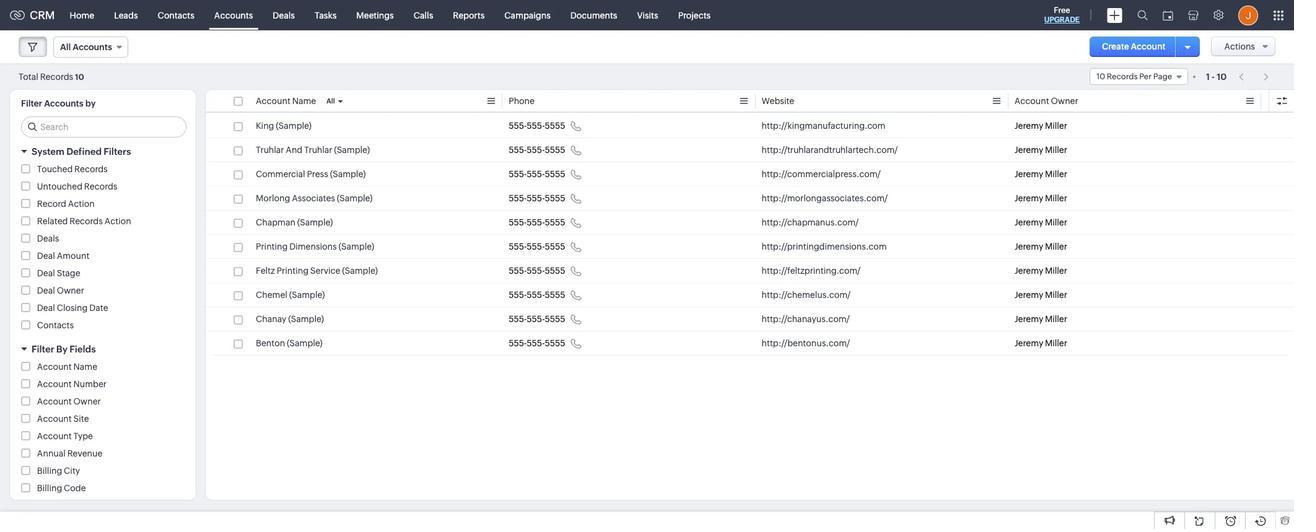 Task type: describe. For each thing, give the bounding box(es) containing it.
http://chanayus.com/ link
[[762, 313, 850, 325]]

record action
[[37, 199, 95, 209]]

upgrade
[[1045, 15, 1080, 24]]

profile image
[[1239, 5, 1259, 25]]

jeremy miller for http://chanayus.com/
[[1015, 314, 1068, 324]]

site
[[73, 414, 89, 424]]

Search text field
[[22, 117, 186, 137]]

1 - 10
[[1206, 72, 1227, 81]]

5555 for http://bentonus.com/
[[545, 338, 565, 348]]

-
[[1212, 72, 1215, 81]]

miller for http://bentonus.com/
[[1045, 338, 1068, 348]]

king (sample)
[[256, 121, 312, 131]]

service
[[310, 266, 340, 276]]

account name for account number
[[37, 362, 97, 372]]

jeremy miller for http://commercialpress.com/
[[1015, 169, 1068, 179]]

jeremy miller for http://feltzprinting.com/
[[1015, 266, 1068, 276]]

http://chemelus.com/ link
[[762, 289, 851, 301]]

tasks link
[[305, 0, 347, 30]]

calls link
[[404, 0, 443, 30]]

related
[[37, 216, 68, 226]]

5555 for http://printingdimensions.com
[[545, 242, 565, 252]]

http://morlongassociates.com/ link
[[762, 192, 888, 204]]

system defined filters button
[[10, 141, 196, 162]]

billing for billing city
[[37, 466, 62, 476]]

deal closing date
[[37, 303, 108, 313]]

1 horizontal spatial action
[[105, 216, 131, 226]]

all accounts
[[60, 42, 112, 52]]

king
[[256, 121, 274, 131]]

10 Records Per Page field
[[1090, 68, 1188, 85]]

miller for http://printingdimensions.com
[[1045, 242, 1068, 252]]

555-555-5555 for commercial press (sample)
[[509, 169, 565, 179]]

records for touched
[[74, 164, 108, 174]]

1 vertical spatial owner
[[57, 286, 84, 296]]

10 for total records 10
[[75, 72, 84, 81]]

commercial press (sample) link
[[256, 168, 366, 180]]

(sample) up commercial press (sample)
[[334, 145, 370, 155]]

date
[[89, 303, 108, 313]]

0 vertical spatial printing
[[256, 242, 288, 252]]

search image
[[1138, 10, 1148, 20]]

http://chapmanus.com/
[[762, 217, 859, 227]]

billing code
[[37, 483, 86, 493]]

555-555-5555 for king (sample)
[[509, 121, 565, 131]]

555-555-5555 for truhlar and truhlar (sample)
[[509, 145, 565, 155]]

1 horizontal spatial account owner
[[1015, 96, 1079, 106]]

calls
[[414, 10, 433, 20]]

miller for http://chanayus.com/
[[1045, 314, 1068, 324]]

deals link
[[263, 0, 305, 30]]

name for all
[[292, 96, 316, 106]]

http://kingmanufacturing.com link
[[762, 120, 886, 132]]

http://bentonus.com/ link
[[762, 337, 850, 349]]

jeremy miller for http://chapmanus.com/
[[1015, 217, 1068, 227]]

morlong
[[256, 193, 290, 203]]

stage
[[57, 268, 80, 278]]

create
[[1102, 42, 1129, 51]]

deal for deal owner
[[37, 286, 55, 296]]

http://feltzprinting.com/ link
[[762, 265, 861, 277]]

deal owner
[[37, 286, 84, 296]]

number
[[73, 379, 107, 389]]

miller for http://truhlarandtruhlartech.com/
[[1045, 145, 1068, 155]]

meetings
[[356, 10, 394, 20]]

feltz printing service (sample)
[[256, 266, 378, 276]]

all for all accounts
[[60, 42, 71, 52]]

5555 for http://chemelus.com/
[[545, 290, 565, 300]]

truhlar and truhlar (sample)
[[256, 145, 370, 155]]

http://commercialpress.com/
[[762, 169, 881, 179]]

2 vertical spatial owner
[[73, 397, 101, 406]]

chapman (sample)
[[256, 217, 333, 227]]

account number
[[37, 379, 107, 389]]

benton (sample) link
[[256, 337, 323, 349]]

miller for http://chemelus.com/
[[1045, 290, 1068, 300]]

create account
[[1102, 42, 1166, 51]]

contacts link
[[148, 0, 204, 30]]

closing
[[57, 303, 88, 313]]

profile element
[[1231, 0, 1266, 30]]

per
[[1140, 72, 1152, 81]]

system
[[32, 146, 64, 157]]

accounts for all accounts
[[73, 42, 112, 52]]

billing city
[[37, 466, 80, 476]]

miller for http://morlongassociates.com/
[[1045, 193, 1068, 203]]

555-555-5555 for feltz printing service (sample)
[[509, 266, 565, 276]]

deal stage
[[37, 268, 80, 278]]

projects link
[[668, 0, 721, 30]]

home link
[[60, 0, 104, 30]]

reports
[[453, 10, 485, 20]]

jeremy miller for http://chemelus.com/
[[1015, 290, 1068, 300]]

search element
[[1130, 0, 1156, 30]]

records for 10
[[1107, 72, 1138, 81]]

account name for all
[[256, 96, 316, 106]]

tasks
[[315, 10, 337, 20]]

king (sample) link
[[256, 120, 312, 132]]

leads
[[114, 10, 138, 20]]

deal for deal closing date
[[37, 303, 55, 313]]

benton
[[256, 338, 285, 348]]

revenue
[[67, 449, 102, 459]]

http://bentonus.com/
[[762, 338, 850, 348]]

filter by fields button
[[10, 338, 196, 360]]

1 vertical spatial printing
[[277, 266, 309, 276]]

printing dimensions (sample)
[[256, 242, 374, 252]]

(sample) down "chemel (sample)"
[[288, 314, 324, 324]]

city
[[64, 466, 80, 476]]

555-555-5555 for chapman (sample)
[[509, 217, 565, 227]]

accounts link
[[204, 0, 263, 30]]

benton (sample)
[[256, 338, 323, 348]]

jeremy for http://bentonus.com/
[[1015, 338, 1044, 348]]

all for all
[[327, 97, 335, 105]]

1 vertical spatial contacts
[[37, 320, 74, 330]]

filter accounts by
[[21, 99, 96, 108]]

account site
[[37, 414, 89, 424]]

press
[[307, 169, 328, 179]]

records for total
[[40, 72, 73, 81]]

10 records per page
[[1097, 72, 1172, 81]]

All Accounts field
[[53, 37, 128, 58]]

jeremy for http://kingmanufacturing.com
[[1015, 121, 1044, 131]]

jeremy for http://chapmanus.com/
[[1015, 217, 1044, 227]]

(sample) up printing dimensions (sample) link
[[297, 217, 333, 227]]

1 horizontal spatial deals
[[273, 10, 295, 20]]

5555 for http://feltzprinting.com/
[[545, 266, 565, 276]]

create menu image
[[1107, 8, 1123, 23]]

untouched records
[[37, 182, 117, 191]]

annual
[[37, 449, 66, 459]]

(sample) right "service"
[[342, 266, 378, 276]]

deal amount
[[37, 251, 89, 261]]

visits
[[637, 10, 658, 20]]

http://printingdimensions.com link
[[762, 240, 887, 253]]

1 truhlar from the left
[[256, 145, 284, 155]]



Task type: locate. For each thing, give the bounding box(es) containing it.
account inside button
[[1131, 42, 1166, 51]]

account type
[[37, 431, 93, 441]]

2 555-555-5555 from the top
[[509, 145, 565, 155]]

1 horizontal spatial truhlar
[[304, 145, 332, 155]]

1 horizontal spatial all
[[327, 97, 335, 105]]

0 horizontal spatial truhlar
[[256, 145, 284, 155]]

2 vertical spatial accounts
[[44, 99, 83, 108]]

10 right -
[[1217, 72, 1227, 81]]

reports link
[[443, 0, 495, 30]]

documents
[[571, 10, 617, 20]]

http://feltzprinting.com/
[[762, 266, 861, 276]]

5555 for http://commercialpress.com/
[[545, 169, 565, 179]]

truhlar and truhlar (sample) link
[[256, 144, 370, 156]]

billing
[[37, 466, 62, 476], [37, 483, 62, 493]]

0 horizontal spatial all
[[60, 42, 71, 52]]

jeremy miller for http://kingmanufacturing.com
[[1015, 121, 1068, 131]]

8 5555 from the top
[[545, 290, 565, 300]]

account
[[1131, 42, 1166, 51], [256, 96, 291, 106], [1015, 96, 1049, 106], [37, 362, 72, 372], [37, 379, 72, 389], [37, 397, 72, 406], [37, 414, 72, 424], [37, 431, 72, 441]]

0 vertical spatial action
[[68, 199, 95, 209]]

(sample) up "service"
[[339, 242, 374, 252]]

0 horizontal spatial account name
[[37, 362, 97, 372]]

feltz
[[256, 266, 275, 276]]

contacts right leads link
[[158, 10, 194, 20]]

campaigns
[[505, 10, 551, 20]]

555-555-5555 for benton (sample)
[[509, 338, 565, 348]]

(sample) right associates
[[337, 193, 373, 203]]

billing down the annual
[[37, 466, 62, 476]]

8 jeremy from the top
[[1015, 290, 1044, 300]]

8 miller from the top
[[1045, 290, 1068, 300]]

2 miller from the top
[[1045, 145, 1068, 155]]

0 vertical spatial account owner
[[1015, 96, 1079, 106]]

1 horizontal spatial 10
[[1097, 72, 1106, 81]]

deal left stage
[[37, 268, 55, 278]]

9 jeremy miller from the top
[[1015, 314, 1068, 324]]

truhlar
[[256, 145, 284, 155], [304, 145, 332, 155]]

1 vertical spatial account owner
[[37, 397, 101, 406]]

account name up the account number
[[37, 362, 97, 372]]

1 miller from the top
[[1045, 121, 1068, 131]]

deals left tasks
[[273, 10, 295, 20]]

3 jeremy from the top
[[1015, 169, 1044, 179]]

printing
[[256, 242, 288, 252], [277, 266, 309, 276]]

5 jeremy miller from the top
[[1015, 217, 1068, 227]]

fields
[[70, 344, 96, 354]]

9 miller from the top
[[1045, 314, 1068, 324]]

0 vertical spatial name
[[292, 96, 316, 106]]

(sample) up and
[[276, 121, 312, 131]]

crm
[[30, 9, 55, 22]]

all inside "field"
[[60, 42, 71, 52]]

http://truhlarandtruhlartech.com/ link
[[762, 144, 898, 156]]

0 vertical spatial contacts
[[158, 10, 194, 20]]

deal
[[37, 251, 55, 261], [37, 268, 55, 278], [37, 286, 55, 296], [37, 303, 55, 313]]

jeremy
[[1015, 121, 1044, 131], [1015, 145, 1044, 155], [1015, 169, 1044, 179], [1015, 193, 1044, 203], [1015, 217, 1044, 227], [1015, 242, 1044, 252], [1015, 266, 1044, 276], [1015, 290, 1044, 300], [1015, 314, 1044, 324], [1015, 338, 1044, 348]]

website
[[762, 96, 795, 106]]

1 vertical spatial accounts
[[73, 42, 112, 52]]

chanay (sample)
[[256, 314, 324, 324]]

related records action
[[37, 216, 131, 226]]

9 jeremy from the top
[[1015, 314, 1044, 324]]

create account button
[[1090, 37, 1178, 57]]

0 horizontal spatial action
[[68, 199, 95, 209]]

2 horizontal spatial 10
[[1217, 72, 1227, 81]]

jeremy for http://chanayus.com/
[[1015, 314, 1044, 324]]

2 deal from the top
[[37, 268, 55, 278]]

1 deal from the top
[[37, 251, 55, 261]]

1
[[1206, 72, 1210, 81]]

truhlar up press
[[304, 145, 332, 155]]

5 555-555-5555 from the top
[[509, 217, 565, 227]]

http://commercialpress.com/ link
[[762, 168, 881, 180]]

10 555-555-5555 from the top
[[509, 338, 565, 348]]

http://chemelus.com/
[[762, 290, 851, 300]]

and
[[286, 145, 303, 155]]

1 vertical spatial deals
[[37, 234, 59, 244]]

555-
[[509, 121, 527, 131], [527, 121, 545, 131], [509, 145, 527, 155], [527, 145, 545, 155], [509, 169, 527, 179], [527, 169, 545, 179], [509, 193, 527, 203], [527, 193, 545, 203], [509, 217, 527, 227], [527, 217, 545, 227], [509, 242, 527, 252], [527, 242, 545, 252], [509, 266, 527, 276], [527, 266, 545, 276], [509, 290, 527, 300], [527, 290, 545, 300], [509, 314, 527, 324], [527, 314, 545, 324], [509, 338, 527, 348], [527, 338, 545, 348]]

action up related records action
[[68, 199, 95, 209]]

account name
[[256, 96, 316, 106], [37, 362, 97, 372]]

0 vertical spatial account name
[[256, 96, 316, 106]]

0 vertical spatial billing
[[37, 466, 62, 476]]

all up truhlar and truhlar (sample) link
[[327, 97, 335, 105]]

10 down create
[[1097, 72, 1106, 81]]

jeremy for http://morlongassociates.com/
[[1015, 193, 1044, 203]]

1 horizontal spatial contacts
[[158, 10, 194, 20]]

1 vertical spatial account name
[[37, 362, 97, 372]]

total records 10
[[19, 72, 84, 81]]

visits link
[[627, 0, 668, 30]]

dimensions
[[290, 242, 337, 252]]

4 jeremy from the top
[[1015, 193, 1044, 203]]

code
[[64, 483, 86, 493]]

7 555-555-5555 from the top
[[509, 266, 565, 276]]

0 vertical spatial filter
[[21, 99, 42, 108]]

accounts for filter accounts by
[[44, 99, 83, 108]]

deal down "deal owner"
[[37, 303, 55, 313]]

name for account number
[[73, 362, 97, 372]]

associates
[[292, 193, 335, 203]]

9 555-555-5555 from the top
[[509, 314, 565, 324]]

account name up king (sample) link
[[256, 96, 316, 106]]

1 5555 from the top
[[545, 121, 565, 131]]

records up 'filter accounts by'
[[40, 72, 73, 81]]

accounts left by
[[44, 99, 83, 108]]

action down untouched records
[[105, 216, 131, 226]]

filter inside dropdown button
[[32, 344, 54, 354]]

jeremy for http://printingdimensions.com
[[1015, 242, 1044, 252]]

1 vertical spatial all
[[327, 97, 335, 105]]

jeremy for http://commercialpress.com/
[[1015, 169, 1044, 179]]

accounts down home link
[[73, 42, 112, 52]]

3 555-555-5555 from the top
[[509, 169, 565, 179]]

jeremy for http://truhlarandtruhlartech.com/
[[1015, 145, 1044, 155]]

5 5555 from the top
[[545, 217, 565, 227]]

records left per
[[1107, 72, 1138, 81]]

owner
[[1051, 96, 1079, 106], [57, 286, 84, 296], [73, 397, 101, 406]]

10 jeremy miller from the top
[[1015, 338, 1068, 348]]

name up king (sample) link
[[292, 96, 316, 106]]

miller for http://chapmanus.com/
[[1045, 217, 1068, 227]]

row group containing king (sample)
[[206, 114, 1294, 356]]

billing for billing code
[[37, 483, 62, 493]]

commercial press (sample)
[[256, 169, 366, 179]]

http://truhlarandtruhlartech.com/
[[762, 145, 898, 155]]

accounts
[[214, 10, 253, 20], [73, 42, 112, 52], [44, 99, 83, 108]]

7 5555 from the top
[[545, 266, 565, 276]]

chapman (sample) link
[[256, 216, 333, 229]]

filter by fields
[[32, 344, 96, 354]]

3 deal from the top
[[37, 286, 55, 296]]

5 jeremy from the top
[[1015, 217, 1044, 227]]

6 5555 from the top
[[545, 242, 565, 252]]

555-555-5555 for chanay (sample)
[[509, 314, 565, 324]]

10 down all accounts
[[75, 72, 84, 81]]

1 jeremy miller from the top
[[1015, 121, 1068, 131]]

http://kingmanufacturing.com
[[762, 121, 886, 131]]

10 inside 'total records 10'
[[75, 72, 84, 81]]

chemel
[[256, 290, 287, 300]]

by
[[56, 344, 68, 354]]

morlong associates (sample) link
[[256, 192, 373, 204]]

4 deal from the top
[[37, 303, 55, 313]]

name
[[292, 96, 316, 106], [73, 362, 97, 372]]

10 5555 from the top
[[545, 338, 565, 348]]

accounts left 'deals' link
[[214, 10, 253, 20]]

jeremy miller for http://truhlarandtruhlartech.com/
[[1015, 145, 1068, 155]]

0 horizontal spatial account owner
[[37, 397, 101, 406]]

2 jeremy miller from the top
[[1015, 145, 1068, 155]]

5555 for http://chapmanus.com/
[[545, 217, 565, 227]]

jeremy miller
[[1015, 121, 1068, 131], [1015, 145, 1068, 155], [1015, 169, 1068, 179], [1015, 193, 1068, 203], [1015, 217, 1068, 227], [1015, 242, 1068, 252], [1015, 266, 1068, 276], [1015, 290, 1068, 300], [1015, 314, 1068, 324], [1015, 338, 1068, 348]]

accounts inside "field"
[[73, 42, 112, 52]]

chapman
[[256, 217, 296, 227]]

calendar image
[[1163, 10, 1174, 20]]

touched records
[[37, 164, 108, 174]]

deals down related
[[37, 234, 59, 244]]

all up 'total records 10'
[[60, 42, 71, 52]]

0 horizontal spatial deals
[[37, 234, 59, 244]]

(sample) down chanay (sample)
[[287, 338, 323, 348]]

chanay
[[256, 314, 287, 324]]

navigation
[[1233, 68, 1276, 86]]

miller for http://commercialpress.com/
[[1045, 169, 1068, 179]]

filters
[[104, 146, 131, 157]]

deal up deal stage
[[37, 251, 55, 261]]

phone
[[509, 96, 535, 106]]

http://chapmanus.com/ link
[[762, 216, 859, 229]]

name down fields
[[73, 362, 97, 372]]

chanay (sample) link
[[256, 313, 324, 325]]

7 jeremy from the top
[[1015, 266, 1044, 276]]

deals
[[273, 10, 295, 20], [37, 234, 59, 244]]

3 miller from the top
[[1045, 169, 1068, 179]]

10 inside field
[[1097, 72, 1106, 81]]

deal for deal amount
[[37, 251, 55, 261]]

2 jeremy from the top
[[1015, 145, 1044, 155]]

jeremy miller for http://printingdimensions.com
[[1015, 242, 1068, 252]]

10 jeremy from the top
[[1015, 338, 1044, 348]]

http://chanayus.com/
[[762, 314, 850, 324]]

campaigns link
[[495, 0, 561, 30]]

records inside 10 records per page field
[[1107, 72, 1138, 81]]

filter for filter by fields
[[32, 344, 54, 354]]

4 555-555-5555 from the top
[[509, 193, 565, 203]]

1 jeremy from the top
[[1015, 121, 1044, 131]]

actions
[[1225, 42, 1255, 51]]

printing down the chapman
[[256, 242, 288, 252]]

morlong associates (sample)
[[256, 193, 373, 203]]

records for related
[[70, 216, 103, 226]]

truhlar left and
[[256, 145, 284, 155]]

jeremy for http://chemelus.com/
[[1015, 290, 1044, 300]]

1 vertical spatial name
[[73, 362, 97, 372]]

by
[[85, 99, 96, 108]]

4 miller from the top
[[1045, 193, 1068, 203]]

1 billing from the top
[[37, 466, 62, 476]]

555-555-5555 for printing dimensions (sample)
[[509, 242, 565, 252]]

555-555-5555 for chemel (sample)
[[509, 290, 565, 300]]

jeremy for http://feltzprinting.com/
[[1015, 266, 1044, 276]]

(sample) right press
[[330, 169, 366, 179]]

records down defined
[[74, 164, 108, 174]]

6 555-555-5555 from the top
[[509, 242, 565, 252]]

0 vertical spatial accounts
[[214, 10, 253, 20]]

filter for filter accounts by
[[21, 99, 42, 108]]

create menu element
[[1100, 0, 1130, 30]]

1 vertical spatial action
[[105, 216, 131, 226]]

deal for deal stage
[[37, 268, 55, 278]]

miller
[[1045, 121, 1068, 131], [1045, 145, 1068, 155], [1045, 169, 1068, 179], [1045, 193, 1068, 203], [1045, 217, 1068, 227], [1045, 242, 1068, 252], [1045, 266, 1068, 276], [1045, 290, 1068, 300], [1045, 314, 1068, 324], [1045, 338, 1068, 348]]

deal down deal stage
[[37, 286, 55, 296]]

0 horizontal spatial 10
[[75, 72, 84, 81]]

5555 for http://morlongassociates.com/
[[545, 193, 565, 203]]

records for untouched
[[84, 182, 117, 191]]

1 vertical spatial filter
[[32, 344, 54, 354]]

2 truhlar from the left
[[304, 145, 332, 155]]

5555 for http://truhlarandtruhlartech.com/
[[545, 145, 565, 155]]

http://morlongassociates.com/
[[762, 193, 888, 203]]

feltz printing service (sample) link
[[256, 265, 378, 277]]

total
[[19, 72, 38, 81]]

miller for http://feltzprinting.com/
[[1045, 266, 1068, 276]]

5 miller from the top
[[1045, 217, 1068, 227]]

8 555-555-5555 from the top
[[509, 290, 565, 300]]

billing down billing city
[[37, 483, 62, 493]]

contacts down closing
[[37, 320, 74, 330]]

page
[[1154, 72, 1172, 81]]

10 miller from the top
[[1045, 338, 1068, 348]]

jeremy miller for http://morlongassociates.com/
[[1015, 193, 1068, 203]]

account owner
[[1015, 96, 1079, 106], [37, 397, 101, 406]]

system defined filters
[[32, 146, 131, 157]]

records down record action
[[70, 216, 103, 226]]

amount
[[57, 251, 89, 261]]

records down touched records
[[84, 182, 117, 191]]

commercial
[[256, 169, 305, 179]]

row group
[[206, 114, 1294, 356]]

filter down total
[[21, 99, 42, 108]]

7 jeremy miller from the top
[[1015, 266, 1068, 276]]

8 jeremy miller from the top
[[1015, 290, 1068, 300]]

6 jeremy miller from the top
[[1015, 242, 1068, 252]]

1 horizontal spatial account name
[[256, 96, 316, 106]]

filter left by on the bottom left
[[32, 344, 54, 354]]

9 5555 from the top
[[545, 314, 565, 324]]

10
[[1217, 72, 1227, 81], [1097, 72, 1106, 81], [75, 72, 84, 81]]

5555 for http://kingmanufacturing.com
[[545, 121, 565, 131]]

0 horizontal spatial contacts
[[37, 320, 74, 330]]

leads link
[[104, 0, 148, 30]]

2 5555 from the top
[[545, 145, 565, 155]]

6 miller from the top
[[1045, 242, 1068, 252]]

7 miller from the top
[[1045, 266, 1068, 276]]

0 vertical spatial all
[[60, 42, 71, 52]]

1 555-555-5555 from the top
[[509, 121, 565, 131]]

documents link
[[561, 0, 627, 30]]

defined
[[66, 146, 102, 157]]

2 billing from the top
[[37, 483, 62, 493]]

4 jeremy miller from the top
[[1015, 193, 1068, 203]]

annual revenue
[[37, 449, 102, 459]]

printing up "chemel (sample)"
[[277, 266, 309, 276]]

jeremy miller for http://bentonus.com/
[[1015, 338, 1068, 348]]

4 5555 from the top
[[545, 193, 565, 203]]

miller for http://kingmanufacturing.com
[[1045, 121, 1068, 131]]

3 5555 from the top
[[545, 169, 565, 179]]

0 horizontal spatial name
[[73, 362, 97, 372]]

5555 for http://chanayus.com/
[[545, 314, 565, 324]]

1 vertical spatial billing
[[37, 483, 62, 493]]

(sample) down 'feltz printing service (sample)'
[[289, 290, 325, 300]]

6 jeremy from the top
[[1015, 242, 1044, 252]]

0 vertical spatial deals
[[273, 10, 295, 20]]

10 for 1 - 10
[[1217, 72, 1227, 81]]

555-555-5555 for morlong associates (sample)
[[509, 193, 565, 203]]

3 jeremy miller from the top
[[1015, 169, 1068, 179]]

0 vertical spatial owner
[[1051, 96, 1079, 106]]

contacts
[[158, 10, 194, 20], [37, 320, 74, 330]]

type
[[73, 431, 93, 441]]

1 horizontal spatial name
[[292, 96, 316, 106]]



Task type: vqa. For each thing, say whether or not it's contained in the screenshot.


